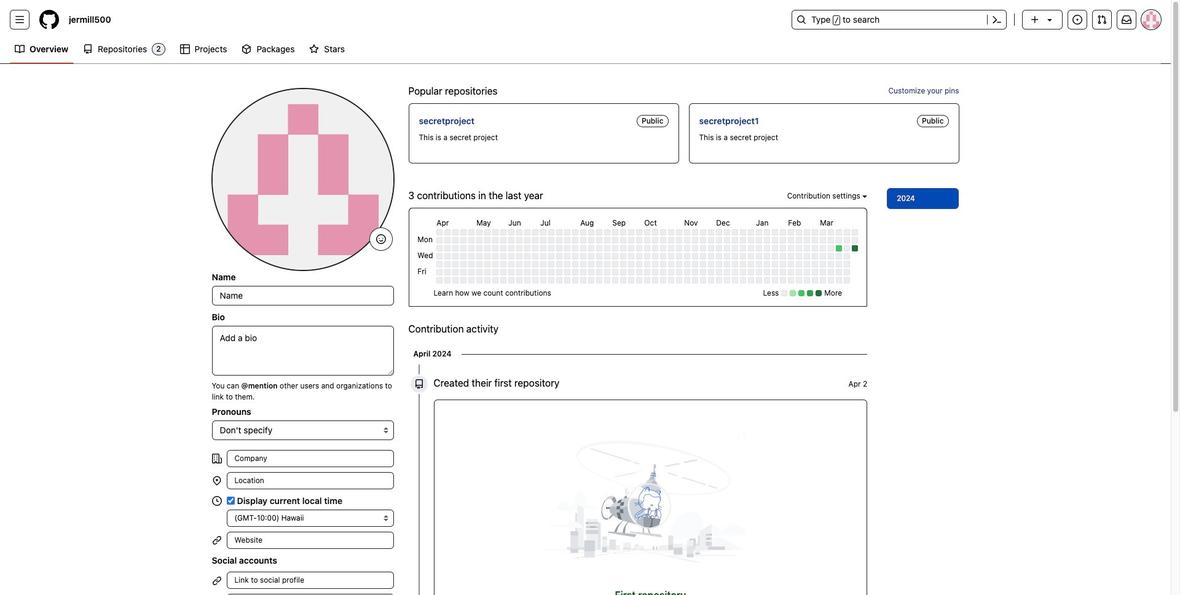 Task type: describe. For each thing, give the bounding box(es) containing it.
smiley image
[[376, 234, 386, 244]]

Link to social profile text field
[[227, 594, 394, 595]]

Company field
[[227, 450, 394, 467]]

notifications image
[[1122, 15, 1132, 25]]

star image
[[310, 44, 319, 54]]

Location field
[[227, 472, 394, 490]]

Link to social profile text field
[[227, 572, 394, 589]]

0 vertical spatial repo image
[[83, 44, 93, 54]]

congratulations on your first repository! image
[[497, 410, 805, 595]]

triangle down image
[[1046, 15, 1055, 25]]

organization image
[[212, 454, 222, 464]]

git pull request image
[[1098, 15, 1108, 25]]

homepage image
[[39, 10, 59, 30]]

clock image
[[212, 496, 222, 506]]

social account image
[[212, 576, 222, 586]]

Name field
[[212, 286, 394, 306]]

table image
[[180, 44, 190, 54]]

command palette image
[[993, 15, 1003, 25]]

change your avatar image
[[212, 89, 394, 271]]



Task type: locate. For each thing, give the bounding box(es) containing it.
grid
[[416, 216, 861, 286]]

1 vertical spatial repo image
[[414, 380, 424, 390]]

Website field
[[227, 532, 394, 549]]

repo image
[[83, 44, 93, 54], [414, 380, 424, 390]]

None checkbox
[[227, 497, 235, 505]]

0 horizontal spatial repo image
[[83, 44, 93, 54]]

issue opened image
[[1073, 15, 1083, 25]]

link image
[[212, 536, 222, 546]]

book image
[[15, 44, 25, 54]]

plus image
[[1031, 15, 1041, 25]]

location image
[[212, 476, 222, 486]]

1 horizontal spatial repo image
[[414, 380, 424, 390]]

cell
[[437, 230, 443, 236], [445, 230, 451, 236], [453, 230, 459, 236], [461, 230, 467, 236], [469, 230, 475, 236], [477, 230, 483, 236], [485, 230, 491, 236], [493, 230, 499, 236], [501, 230, 507, 236], [509, 230, 515, 236], [517, 230, 523, 236], [525, 230, 531, 236], [533, 230, 539, 236], [541, 230, 547, 236], [549, 230, 555, 236], [557, 230, 563, 236], [565, 230, 571, 236], [573, 230, 579, 236], [581, 230, 587, 236], [589, 230, 595, 236], [597, 230, 603, 236], [605, 230, 611, 236], [613, 230, 619, 236], [621, 230, 627, 236], [629, 230, 635, 236], [637, 230, 643, 236], [645, 230, 651, 236], [653, 230, 659, 236], [661, 230, 667, 236], [669, 230, 675, 236], [677, 230, 683, 236], [685, 230, 691, 236], [693, 230, 699, 236], [701, 230, 707, 236], [709, 230, 715, 236], [717, 230, 723, 236], [725, 230, 731, 236], [733, 230, 739, 236], [741, 230, 747, 236], [749, 230, 755, 236], [757, 230, 763, 236], [765, 230, 771, 236], [773, 230, 779, 236], [781, 230, 787, 236], [789, 230, 795, 236], [797, 230, 803, 236], [805, 230, 811, 236], [813, 230, 819, 236], [821, 230, 827, 236], [829, 230, 835, 236], [837, 230, 843, 236], [845, 230, 851, 236], [853, 230, 859, 236], [437, 238, 443, 244], [445, 238, 451, 244], [453, 238, 459, 244], [461, 238, 467, 244], [469, 238, 475, 244], [477, 238, 483, 244], [485, 238, 491, 244], [493, 238, 499, 244], [501, 238, 507, 244], [509, 238, 515, 244], [517, 238, 523, 244], [525, 238, 531, 244], [533, 238, 539, 244], [541, 238, 547, 244], [549, 238, 555, 244], [557, 238, 563, 244], [565, 238, 571, 244], [573, 238, 579, 244], [581, 238, 587, 244], [589, 238, 595, 244], [597, 238, 603, 244], [605, 238, 611, 244], [613, 238, 619, 244], [621, 238, 627, 244], [629, 238, 635, 244], [637, 238, 643, 244], [645, 238, 651, 244], [653, 238, 659, 244], [661, 238, 667, 244], [669, 238, 675, 244], [677, 238, 683, 244], [685, 238, 691, 244], [693, 238, 699, 244], [701, 238, 707, 244], [709, 238, 715, 244], [717, 238, 723, 244], [725, 238, 731, 244], [733, 238, 739, 244], [741, 238, 747, 244], [749, 238, 755, 244], [757, 238, 763, 244], [765, 238, 771, 244], [773, 238, 779, 244], [781, 238, 787, 244], [789, 238, 795, 244], [797, 238, 803, 244], [805, 238, 811, 244], [813, 238, 819, 244], [821, 238, 827, 244], [829, 238, 835, 244], [837, 238, 843, 244], [845, 238, 851, 244], [853, 238, 859, 244], [437, 246, 443, 252], [445, 246, 451, 252], [453, 246, 459, 252], [461, 246, 467, 252], [469, 246, 475, 252], [477, 246, 483, 252], [485, 246, 491, 252], [493, 246, 499, 252], [501, 246, 507, 252], [509, 246, 515, 252], [517, 246, 523, 252], [525, 246, 531, 252], [533, 246, 539, 252], [541, 246, 547, 252], [549, 246, 555, 252], [557, 246, 563, 252], [565, 246, 571, 252], [573, 246, 579, 252], [581, 246, 587, 252], [589, 246, 595, 252], [597, 246, 603, 252], [605, 246, 611, 252], [613, 246, 619, 252], [621, 246, 627, 252], [629, 246, 635, 252], [637, 246, 643, 252], [645, 246, 651, 252], [653, 246, 659, 252], [661, 246, 667, 252], [669, 246, 675, 252], [677, 246, 683, 252], [685, 246, 691, 252], [693, 246, 699, 252], [701, 246, 707, 252], [709, 246, 715, 252], [717, 246, 723, 252], [725, 246, 731, 252], [733, 246, 739, 252], [741, 246, 747, 252], [749, 246, 755, 252], [757, 246, 763, 252], [765, 246, 771, 252], [773, 246, 779, 252], [781, 246, 787, 252], [789, 246, 795, 252], [797, 246, 803, 252], [805, 246, 811, 252], [813, 246, 819, 252], [821, 246, 827, 252], [829, 246, 835, 252], [837, 246, 843, 252], [845, 246, 851, 252], [853, 246, 859, 252], [437, 254, 443, 260], [445, 254, 451, 260], [453, 254, 459, 260], [461, 254, 467, 260], [469, 254, 475, 260], [477, 254, 483, 260], [485, 254, 491, 260], [493, 254, 499, 260], [501, 254, 507, 260], [509, 254, 515, 260], [517, 254, 523, 260], [525, 254, 531, 260], [533, 254, 539, 260], [541, 254, 547, 260], [549, 254, 555, 260], [557, 254, 563, 260], [565, 254, 571, 260], [573, 254, 579, 260], [581, 254, 587, 260], [589, 254, 595, 260], [597, 254, 603, 260], [605, 254, 611, 260], [613, 254, 619, 260], [621, 254, 627, 260], [629, 254, 635, 260], [637, 254, 643, 260], [645, 254, 651, 260], [653, 254, 659, 260], [661, 254, 667, 260], [669, 254, 675, 260], [677, 254, 683, 260], [685, 254, 691, 260], [693, 254, 699, 260], [701, 254, 707, 260], [709, 254, 715, 260], [717, 254, 723, 260], [725, 254, 731, 260], [733, 254, 739, 260], [741, 254, 747, 260], [749, 254, 755, 260], [757, 254, 763, 260], [765, 254, 771, 260], [773, 254, 779, 260], [781, 254, 787, 260], [789, 254, 795, 260], [797, 254, 803, 260], [805, 254, 811, 260], [813, 254, 819, 260], [821, 254, 827, 260], [829, 254, 835, 260], [837, 254, 843, 260], [845, 254, 851, 260], [437, 262, 443, 268], [445, 262, 451, 268], [453, 262, 459, 268], [461, 262, 467, 268], [469, 262, 475, 268], [477, 262, 483, 268], [485, 262, 491, 268], [493, 262, 499, 268], [501, 262, 507, 268], [509, 262, 515, 268], [517, 262, 523, 268], [525, 262, 531, 268], [533, 262, 539, 268], [541, 262, 547, 268], [549, 262, 555, 268], [557, 262, 563, 268], [565, 262, 571, 268], [573, 262, 579, 268], [581, 262, 587, 268], [589, 262, 595, 268], [597, 262, 603, 268], [605, 262, 611, 268], [613, 262, 619, 268], [621, 262, 627, 268], [629, 262, 635, 268], [637, 262, 643, 268], [645, 262, 651, 268], [653, 262, 659, 268], [661, 262, 667, 268], [669, 262, 675, 268], [677, 262, 683, 268], [685, 262, 691, 268], [693, 262, 699, 268], [701, 262, 707, 268], [709, 262, 715, 268], [717, 262, 723, 268], [725, 262, 731, 268], [733, 262, 739, 268], [741, 262, 747, 268], [749, 262, 755, 268], [757, 262, 763, 268], [765, 262, 771, 268], [773, 262, 779, 268], [781, 262, 787, 268], [789, 262, 795, 268], [797, 262, 803, 268], [805, 262, 811, 268], [813, 262, 819, 268], [821, 262, 827, 268], [829, 262, 835, 268], [837, 262, 843, 268], [845, 262, 851, 268], [437, 270, 443, 276], [445, 270, 451, 276], [453, 270, 459, 276], [461, 270, 467, 276], [469, 270, 475, 276], [477, 270, 483, 276], [485, 270, 491, 276], [493, 270, 499, 276], [501, 270, 507, 276], [509, 270, 515, 276], [517, 270, 523, 276], [525, 270, 531, 276], [533, 270, 539, 276], [541, 270, 547, 276], [549, 270, 555, 276], [557, 270, 563, 276], [565, 270, 571, 276], [573, 270, 579, 276], [581, 270, 587, 276], [589, 270, 595, 276], [597, 270, 603, 276], [605, 270, 611, 276], [613, 270, 619, 276], [621, 270, 627, 276], [629, 270, 635, 276], [637, 270, 643, 276], [645, 270, 651, 276], [653, 270, 659, 276], [661, 270, 667, 276], [669, 270, 675, 276], [677, 270, 683, 276], [685, 270, 691, 276], [693, 270, 699, 276], [701, 270, 707, 276], [709, 270, 715, 276], [717, 270, 723, 276], [725, 270, 731, 276], [733, 270, 739, 276], [741, 270, 747, 276], [749, 270, 755, 276], [757, 270, 763, 276], [765, 270, 771, 276], [773, 270, 779, 276], [781, 270, 787, 276], [789, 270, 795, 276], [797, 270, 803, 276], [805, 270, 811, 276], [813, 270, 819, 276], [821, 270, 827, 276], [829, 270, 835, 276], [837, 270, 843, 276], [845, 270, 851, 276], [437, 278, 443, 284], [445, 278, 451, 284], [453, 278, 459, 284], [461, 278, 467, 284], [469, 278, 475, 284], [477, 278, 483, 284], [485, 278, 491, 284], [493, 278, 499, 284], [501, 278, 507, 284], [509, 278, 515, 284], [517, 278, 523, 284], [525, 278, 531, 284], [533, 278, 539, 284], [541, 278, 547, 284], [549, 278, 555, 284], [557, 278, 563, 284], [565, 278, 571, 284], [573, 278, 579, 284], [581, 278, 587, 284], [589, 278, 595, 284], [597, 278, 603, 284], [605, 278, 611, 284], [613, 278, 619, 284], [621, 278, 627, 284], [629, 278, 635, 284], [637, 278, 643, 284], [645, 278, 651, 284], [653, 278, 659, 284], [661, 278, 667, 284], [669, 278, 675, 284], [677, 278, 683, 284], [685, 278, 691, 284], [693, 278, 699, 284], [701, 278, 707, 284], [709, 278, 715, 284], [717, 278, 723, 284], [725, 278, 731, 284], [733, 278, 739, 284], [741, 278, 747, 284], [749, 278, 755, 284], [757, 278, 763, 284], [765, 278, 771, 284], [773, 278, 779, 284], [781, 278, 787, 284], [789, 278, 795, 284], [797, 278, 803, 284], [805, 278, 811, 284], [813, 278, 819, 284], [821, 278, 827, 284], [829, 278, 835, 284], [837, 278, 843, 284], [845, 278, 851, 284]]

package image
[[242, 44, 252, 54]]

Add a bio text field
[[212, 326, 394, 376]]



Task type: vqa. For each thing, say whether or not it's contained in the screenshot.
Filter by keyword or by field field
no



